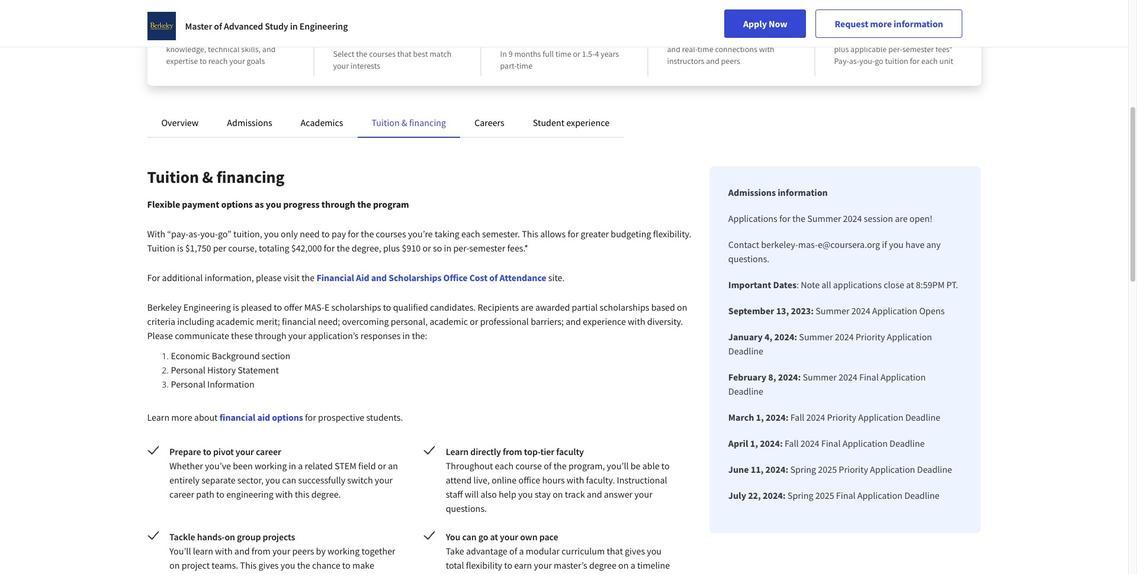 Task type: locate. For each thing, give the bounding box(es) containing it.
need;
[[318, 316, 340, 328]]

from inside learn directly from top-tier faculty throughout each course of the program, you'll be able to attend live, online office hours with faculty. instructional staff will also help you stay on track and answer your questions.
[[503, 446, 523, 458]]

0 horizontal spatial scholarships
[[332, 302, 381, 313]]

each right taking
[[462, 228, 480, 240]]

=
[[925, 32, 929, 43]]

a left timeline in the right of the page
[[631, 560, 636, 572]]

1 vertical spatial pace
[[540, 532, 559, 543]]

1 horizontal spatial hands-
[[722, 32, 746, 43]]

with inside 'berkeley engineering is pleased to offer mas-e scholarships to qualified candidates. recipients are awarded partial scholarships based on criteria including academic merit; financial need; overcoming personal, academic or professional barriers; and experience with diversity. please communicate these through your application's responses in the:'
[[628, 316, 646, 328]]

need
[[300, 228, 320, 240]]

greater
[[581, 228, 609, 240]]

as- down applicable
[[850, 56, 860, 66]]

successfully
[[298, 475, 346, 487]]

0 vertical spatial own
[[575, 32, 597, 47]]

this
[[295, 489, 310, 501]]

connections down "learning"
[[716, 44, 758, 55]]

0 horizontal spatial connections
[[205, 574, 254, 575]]

professional
[[480, 316, 529, 328], [552, 574, 601, 575]]

careers
[[475, 117, 505, 129]]

0 vertical spatial semester
[[903, 44, 935, 55]]

0 horizontal spatial is
[[177, 242, 183, 254]]

2 horizontal spatial from
[[503, 446, 523, 458]]

your inside tackle hands-on group projects you'll learn with and from your peers by working together on project teams. this gives you the chance to make valuable connections with other engineers (in addition
[[273, 546, 291, 558]]

semester inside $42,000 usd total tuition ($1,750 per unit  x  24 units = $42,000), plus applicable per-semester fees* pay-as-you-go tuition for each unit
[[903, 44, 935, 55]]

0 vertical spatial per-
[[889, 44, 903, 55]]

0 horizontal spatial financial
[[220, 412, 256, 424]]

final down june 11, 2024: spring 2025 priority application deadline
[[837, 490, 856, 502]]

final inside the summer 2024 final application deadline
[[860, 372, 879, 383]]

0 horizontal spatial this
[[240, 560, 257, 572]]

a for in
[[298, 460, 303, 472]]

in left the:
[[403, 330, 410, 342]]

0 vertical spatial career
[[236, 15, 268, 30]]

1 horizontal spatial own
[[575, 32, 597, 47]]

1 horizontal spatial this
[[522, 228, 539, 240]]

time down months
[[517, 60, 533, 71]]

financing
[[409, 117, 446, 129], [217, 167, 285, 188]]

2024: for march
[[766, 412, 789, 424]]

1, for march
[[756, 412, 764, 424]]

flexibility
[[466, 560, 503, 572]]

budgeting
[[611, 228, 652, 240]]

scholarships up overcoming
[[332, 302, 381, 313]]

1, right march
[[756, 412, 764, 424]]

unit down fees*
[[940, 56, 954, 66]]

at up advantage at the bottom left of page
[[490, 532, 498, 543]]

2 personal from the top
[[171, 379, 206, 391]]

you up other
[[281, 560, 295, 572]]

per inside with "pay-as-you-go" tuition, you only need to pay for the courses you're taking each semester. this allows for greater budgeting flexibility. tuition is $1,750 per course, totaling $42,000 for the degree, plus $910 or so in per-semester fees.*
[[213, 242, 226, 254]]

priority down september 13, 2023: summer 2024 application opens
[[856, 331, 886, 343]]

0 vertical spatial online
[[698, 15, 730, 30]]

2 horizontal spatial learn
[[446, 446, 469, 458]]

per inside $42,000 usd total tuition ($1,750 per unit  x  24 units = $42,000), plus applicable per-semester fees* pay-as-you-go tuition for each unit
[[862, 32, 873, 43]]

the inside learn directly from top-tier faculty throughout each course of the program, you'll be able to attend live, online office hours with faculty. instructional staff will also help you stay on track and answer your questions.
[[554, 460, 567, 472]]

so
[[433, 242, 442, 254]]

engineering up select
[[300, 20, 348, 32]]

1 horizontal spatial questions.
[[729, 253, 770, 265]]

1 vertical spatial peers
[[292, 546, 314, 558]]

with inside learn directly from top-tier faculty throughout each course of the program, you'll be able to attend live, online office hours with faculty. instructional staff will also help you stay on track and answer your questions.
[[567, 475, 585, 487]]

1 horizontal spatial go
[[875, 56, 884, 66]]

&
[[402, 117, 408, 129], [202, 167, 213, 188]]

0 vertical spatial you-
[[860, 56, 875, 66]]

summer inside the summer 2024 final application deadline
[[803, 372, 837, 383]]

your up edge
[[211, 15, 234, 30]]

communicate
[[175, 330, 229, 342]]

to right able
[[662, 460, 670, 472]]

learning
[[732, 15, 774, 30]]

priority up april 1, 2024: fall  2024 final application deadline
[[828, 412, 857, 424]]

0 vertical spatial top-
[[391, 15, 411, 30]]

faculty inside learn from top-tier, world-renowned faculty select the courses that best match your interests
[[420, 32, 454, 47]]

1 vertical spatial 2025
[[816, 490, 835, 502]]

in inside with "pay-as-you-go" tuition, you only need to pay for the courses you're taking each semester. this allows for greater budgeting flexibility. tuition is $1,750 per course, totaling $42,000 for the degree, plus $910 or so in per-semester fees.*
[[444, 242, 452, 254]]

gives inside you can go at your own pace take advantage of a modular curriculum that gives you total flexibility to earn your master's degree on a timeline that fits your personal and professional life.
[[625, 546, 645, 558]]

learn for from
[[333, 15, 362, 30]]

0 horizontal spatial you-
[[200, 228, 218, 240]]

professional inside you can go at your own pace take advantage of a modular curriculum that gives you total flexibility to earn your master's degree on a timeline that fits your personal and professional life.
[[552, 574, 601, 575]]

related
[[305, 460, 333, 472]]

1 vertical spatial financial
[[220, 412, 256, 424]]

1 horizontal spatial engineering
[[300, 20, 348, 32]]

on right based on the bottom of page
[[677, 302, 688, 313]]

0 vertical spatial &
[[402, 117, 408, 129]]

pt.
[[947, 279, 959, 291]]

in inside prepare to pivot your career whether you've been working in a related stem field or an entirely separate sector, you can successfully switch your career path to engineering with this degree.
[[289, 460, 296, 472]]

1 horizontal spatial is
[[233, 302, 239, 313]]

knowledge,
[[166, 44, 206, 55]]

semester inside with "pay-as-you-go" tuition, you only need to pay for the courses you're taking each semester. this allows for greater budgeting flexibility. tuition is $1,750 per course, totaling $42,000 for the degree, plus $910 or so in per-semester fees.*
[[470, 242, 506, 254]]

1 vertical spatial spring
[[788, 490, 814, 502]]

courses up the $910
[[376, 228, 406, 240]]

through
[[322, 199, 356, 210], [255, 330, 287, 342]]

questions. inside learn directly from top-tier faculty throughout each course of the program, you'll be able to attend live, online office hours with faculty. instructional staff will also help you stay on track and answer your questions.
[[446, 503, 487, 515]]

0 vertical spatial unit
[[586, 15, 607, 30]]

engineering
[[300, 20, 348, 32], [184, 302, 231, 313]]

0 horizontal spatial professional
[[480, 316, 529, 328]]

total up units
[[900, 15, 923, 30]]

2 scholarships from the left
[[600, 302, 650, 313]]

with up track
[[567, 475, 585, 487]]

2024: right 22,
[[763, 490, 786, 502]]

working up the chance
[[328, 546, 360, 558]]

whether
[[170, 460, 203, 472]]

the inside complete the 24-unit degree at your own pace in 9 months full time or 1.5-4 years part-time
[[552, 15, 568, 30]]

0 horizontal spatial online
[[492, 475, 517, 487]]

is
[[177, 242, 183, 254], [233, 302, 239, 313]]

2024: right march
[[766, 412, 789, 424]]

information
[[207, 379, 255, 391]]

please
[[147, 330, 173, 342]]

to left pay
[[322, 228, 330, 240]]

in inside 'berkeley engineering is pleased to offer mas-e scholarships to qualified candidates. recipients are awarded partial scholarships based on criteria including academic merit; financial need; overcoming personal, academic or professional barriers; and experience with diversity. please communicate these through your application's responses in the:'
[[403, 330, 410, 342]]

stay
[[535, 489, 551, 501]]

on left timeline in the right of the page
[[619, 560, 629, 572]]

1 horizontal spatial tuition
[[926, 15, 960, 30]]

learn inside learn directly from top-tier faculty throughout each course of the program, you'll be able to attend live, online office hours with faculty. instructional staff will also help you stay on track and answer your questions.
[[446, 446, 469, 458]]

1 vertical spatial 1,
[[751, 438, 759, 450]]

hands- up learn
[[197, 532, 225, 543]]

from down group
[[252, 546, 271, 558]]

to inside with "pay-as-you-go" tuition, you only need to pay for the courses you're taking each semester. this allows for greater budgeting flexibility. tuition is $1,750 per course, totaling $42,000 for the degree, plus $910 or so in per-semester fees.*
[[322, 228, 330, 240]]

switch
[[347, 475, 373, 487]]

berkeley engineering is pleased to offer mas-e scholarships to qualified candidates. recipients are awarded partial scholarships based on criteria including academic merit; financial need; overcoming personal, academic or professional barriers; and experience with diversity. please communicate these through your application's responses in the:
[[147, 302, 688, 342]]

1 vertical spatial options
[[272, 412, 303, 424]]

1 horizontal spatial connections
[[716, 44, 758, 55]]

top- up renowned
[[391, 15, 411, 30]]

unit up 4
[[586, 15, 607, 30]]

1 horizontal spatial top-
[[524, 446, 541, 458]]

degree up life.
[[590, 560, 617, 572]]

application inside summer 2024 priority application deadline
[[887, 331, 933, 343]]

1 horizontal spatial are
[[896, 213, 908, 225]]

connections inside 100% online learning lecture videos, hands-on projects, and real-time connections with instructors and peers
[[716, 44, 758, 55]]

you up totaling
[[264, 228, 279, 240]]

are up barriers;
[[521, 302, 534, 313]]

options right aid
[[272, 412, 303, 424]]

information inside button
[[894, 18, 944, 30]]

from up renowned
[[364, 15, 389, 30]]

0 vertical spatial that
[[398, 49, 412, 59]]

career up skills,
[[236, 15, 268, 30]]

0 vertical spatial total
[[900, 15, 923, 30]]

each inside $42,000 usd total tuition ($1,750 per unit  x  24 units = $42,000), plus applicable per-semester fees* pay-as-you-go tuition for each unit
[[922, 56, 938, 66]]

2 vertical spatial at
[[490, 532, 498, 543]]

any
[[927, 239, 941, 251]]

can inside you can go at your own pace take advantage of a modular curriculum that gives you total flexibility to earn your master's degree on a timeline that fits your personal and professional life.
[[462, 532, 477, 543]]

2024 for priority
[[807, 412, 826, 424]]

learn for more
[[147, 412, 170, 424]]

1 vertical spatial semester
[[470, 242, 506, 254]]

a left related
[[298, 460, 303, 472]]

per- down taking
[[454, 242, 470, 254]]

1 vertical spatial this
[[240, 560, 257, 572]]

degree up 9
[[500, 32, 535, 47]]

2024: for february
[[779, 372, 801, 383]]

from
[[364, 15, 389, 30], [503, 446, 523, 458], [252, 546, 271, 558]]

0 vertical spatial peers
[[722, 56, 741, 66]]

per down go"
[[213, 242, 226, 254]]

office
[[444, 272, 468, 284]]

to inside you can go at your own pace take advantage of a modular curriculum that gives you total flexibility to earn your master's degree on a timeline that fits your personal and professional life.
[[504, 560, 513, 572]]

4,
[[765, 331, 773, 343]]

deadline for july 22, 2024: spring 2025 final application deadline
[[905, 490, 940, 502]]

tuition & financing link
[[372, 117, 446, 129]]

progress
[[283, 199, 320, 210]]

0 vertical spatial tuition
[[926, 15, 960, 30]]

a for of
[[519, 546, 524, 558]]

learn up world-
[[333, 15, 362, 30]]

you right sector,
[[266, 475, 280, 487]]

0 vertical spatial professional
[[480, 316, 529, 328]]

june 11, 2024: spring 2025 priority application deadline
[[729, 464, 953, 476]]

been
[[233, 460, 253, 472]]

all
[[822, 279, 832, 291]]

months
[[515, 49, 541, 59]]

2024: for april
[[760, 438, 783, 450]]

0 horizontal spatial a
[[298, 460, 303, 472]]

berkeley-
[[762, 239, 799, 251]]

directly
[[471, 446, 501, 458]]

pace up modular
[[540, 532, 559, 543]]

your down "offer"
[[289, 330, 306, 342]]

1 vertical spatial hands-
[[197, 532, 225, 543]]

you down office
[[519, 489, 533, 501]]

faculty up "match"
[[420, 32, 454, 47]]

is down "pay-
[[177, 242, 183, 254]]

to left reach
[[200, 56, 207, 66]]

1 vertical spatial engineering
[[184, 302, 231, 313]]

2 vertical spatial that
[[446, 574, 462, 575]]

1 vertical spatial unit
[[875, 32, 889, 43]]

2 vertical spatial learn
[[446, 446, 469, 458]]

1 vertical spatial per
[[213, 242, 226, 254]]

more for learn
[[171, 412, 192, 424]]

0 vertical spatial courses
[[369, 49, 396, 59]]

1.5-
[[582, 49, 595, 59]]

as- inside $42,000 usd total tuition ($1,750 per unit  x  24 units = $42,000), plus applicable per-semester fees* pay-as-you-go tuition for each unit
[[850, 56, 860, 66]]

2024 for session
[[844, 213, 863, 225]]

2024 for final
[[801, 438, 820, 450]]

0 vertical spatial per
[[862, 32, 873, 43]]

0 vertical spatial degree
[[500, 32, 535, 47]]

spring down april 1, 2024: fall  2024 final application deadline
[[791, 464, 817, 476]]

career up sector,
[[256, 446, 281, 458]]

more inside button
[[871, 18, 892, 30]]

hands- inside 100% online learning lecture videos, hands-on projects, and real-time connections with instructors and peers
[[722, 32, 746, 43]]

peers down "learning"
[[722, 56, 741, 66]]

you inside you can go at your own pace take advantage of a modular curriculum that gives you total flexibility to earn your master's degree on a timeline that fits your personal and professional life.
[[647, 546, 662, 558]]

final for 2024
[[822, 438, 841, 450]]

with left this
[[276, 489, 293, 501]]

0 horizontal spatial at
[[490, 532, 498, 543]]

1 vertical spatial more
[[171, 412, 192, 424]]

on
[[746, 32, 755, 43], [677, 302, 688, 313], [553, 489, 563, 501], [225, 532, 235, 543], [170, 560, 180, 572], [619, 560, 629, 572]]

best
[[413, 49, 428, 59]]

priority up july 22, 2024: spring 2025 final application deadline
[[839, 464, 869, 476]]

1 horizontal spatial can
[[462, 532, 477, 543]]

engineering up including
[[184, 302, 231, 313]]

1 vertical spatial degree
[[590, 560, 617, 572]]

of inside learn directly from top-tier faculty throughout each course of the program, you'll be able to attend live, online office hours with faculty. instructional staff will also help you stay on track and answer your questions.
[[544, 460, 552, 472]]

additional
[[162, 272, 203, 284]]

own up 1.5-
[[575, 32, 597, 47]]

the right visit
[[302, 272, 315, 284]]

of right cost
[[490, 272, 498, 284]]

you- inside with "pay-as-you-go" tuition, you only need to pay for the courses you're taking each semester. this allows for greater budgeting flexibility. tuition is $1,750 per course, totaling $42,000 for the degree, plus $910 or so in per-semester fees.*
[[200, 228, 218, 240]]

total down "take"
[[446, 560, 464, 572]]

this for teams.
[[240, 560, 257, 572]]

courses down renowned
[[369, 49, 396, 59]]

learn directly from top-tier faculty throughout each course of the program, you'll be able to attend live, online office hours with faculty. instructional staff will also help you stay on track and answer your questions.
[[446, 446, 670, 515]]

4
[[595, 49, 599, 59]]

1 vertical spatial can
[[462, 532, 477, 543]]

and inside learn directly from top-tier faculty throughout each course of the program, you'll be able to attend live, online office hours with faculty. instructional staff will also help you stay on track and answer your questions.
[[587, 489, 602, 501]]

student experience link
[[533, 117, 610, 129]]

tuition
[[372, 117, 400, 129], [147, 167, 199, 188], [147, 242, 175, 254]]

or left 1.5-
[[573, 49, 581, 59]]

courses inside learn from top-tier, world-renowned faculty select the courses that best match your interests
[[369, 49, 396, 59]]

with "pay-as-you-go" tuition, you only need to pay for the courses you're taking each semester. this allows for greater budgeting flexibility. tuition is $1,750 per course, totaling $42,000 for the degree, plus $910 or so in per-semester fees.*
[[147, 228, 692, 254]]

more left about
[[171, 412, 192, 424]]

for down pay
[[324, 242, 335, 254]]

0 vertical spatial go
[[875, 56, 884, 66]]

staff
[[446, 489, 463, 501]]

1 horizontal spatial $42,000
[[835, 15, 874, 30]]

2025 down june 11, 2024: spring 2025 priority application deadline
[[816, 490, 835, 502]]

2 vertical spatial a
[[631, 560, 636, 572]]

2024: right "8,"
[[779, 372, 801, 383]]

you inside learn directly from top-tier faculty throughout each course of the program, you'll be able to attend live, online office hours with faculty. instructional staff will also help you stay on track and answer your questions.
[[519, 489, 533, 501]]

1 horizontal spatial working
[[328, 546, 360, 558]]

valuable
[[170, 574, 203, 575]]

scholarships
[[332, 302, 381, 313], [600, 302, 650, 313]]

1 vertical spatial questions.
[[446, 503, 487, 515]]

fees.*
[[508, 242, 529, 254]]

on inside 'berkeley engineering is pleased to offer mas-e scholarships to qualified candidates. recipients are awarded partial scholarships based on criteria including academic merit; financial need; overcoming personal, academic or professional barriers; and experience with diversity. please communicate these through your application's responses in the:'
[[677, 302, 688, 313]]

or inside with "pay-as-you-go" tuition, you only need to pay for the courses you're taking each semester. this allows for greater budgeting flexibility. tuition is $1,750 per course, totaling $42,000 for the degree, plus $910 or so in per-semester fees.*
[[423, 242, 431, 254]]

or inside 'berkeley engineering is pleased to offer mas-e scholarships to qualified candidates. recipients are awarded partial scholarships based on criteria including academic merit; financial need; overcoming personal, academic or professional barriers; and experience with diversity. please communicate these through your application's responses in the:'
[[470, 316, 478, 328]]

1 horizontal spatial financing
[[409, 117, 446, 129]]

modular
[[526, 546, 560, 558]]

engineering inside 'berkeley engineering is pleased to offer mas-e scholarships to qualified candidates. recipients are awarded partial scholarships based on criteria including academic merit; financial need; overcoming personal, academic or professional barriers; and experience with diversity. please communicate these through your application's responses in the:'
[[184, 302, 231, 313]]

and inside tackle hands-on group projects you'll learn with and from your peers by working together on project teams. this gives you the chance to make valuable connections with other engineers (in addition
[[235, 546, 250, 558]]

0 vertical spatial more
[[871, 18, 892, 30]]

your down select
[[333, 60, 349, 71]]

0 vertical spatial can
[[282, 475, 296, 487]]

a up earn
[[519, 546, 524, 558]]

2024: for july
[[763, 490, 786, 502]]

these
[[231, 330, 253, 342]]

curriculum
[[562, 546, 605, 558]]

this inside with "pay-as-you-go" tuition, you only need to pay for the courses you're taking each semester. this allows for greater budgeting flexibility. tuition is $1,750 per course, totaling $42,000 for the degree, plus $910 or so in per-semester fees.*
[[522, 228, 539, 240]]

the up degree,
[[361, 228, 374, 240]]

0 vertical spatial priority
[[856, 331, 886, 343]]

you can go at your own pace take advantage of a modular curriculum that gives you total flexibility to earn your master's degree on a timeline that fits your personal and professional life.
[[446, 532, 670, 575]]

1 horizontal spatial admissions
[[729, 187, 776, 199]]

1 vertical spatial own
[[520, 532, 538, 543]]

summer down 2023:
[[800, 331, 834, 343]]

this up the fees.*
[[522, 228, 539, 240]]

0 vertical spatial spring
[[791, 464, 817, 476]]

you-
[[860, 56, 875, 66], [200, 228, 218, 240]]

responses
[[361, 330, 401, 342]]

information up applications for the summer 2024 session are open!
[[778, 187, 828, 199]]

1 horizontal spatial academic
[[430, 316, 468, 328]]

2 horizontal spatial time
[[698, 44, 714, 55]]

scholarships
[[389, 272, 442, 284]]

you up timeline in the right of the page
[[647, 546, 662, 558]]

january
[[729, 331, 763, 343]]

your down instructional
[[635, 489, 653, 501]]

pay-
[[835, 56, 850, 66]]

fall down march 1, 2024: fall  2024  priority application deadline
[[785, 438, 799, 450]]

are inside 'berkeley engineering is pleased to offer mas-e scholarships to qualified candidates. recipients are awarded partial scholarships based on criteria including academic merit; financial need; overcoming personal, academic or professional barriers; and experience with diversity. please communicate these through your application's responses in the:'
[[521, 302, 534, 313]]

edge
[[211, 32, 228, 43]]

the up engineers
[[297, 560, 310, 572]]

1 horizontal spatial professional
[[552, 574, 601, 575]]

with down projects,
[[760, 44, 775, 55]]

other
[[275, 574, 296, 575]]

through up pay
[[322, 199, 356, 210]]

plus
[[835, 44, 849, 55], [383, 242, 400, 254]]

1,
[[756, 412, 764, 424], [751, 438, 759, 450]]

0 horizontal spatial total
[[446, 560, 464, 572]]

allows
[[541, 228, 566, 240]]

0 horizontal spatial tuition & financing
[[147, 167, 285, 188]]

1 vertical spatial from
[[503, 446, 523, 458]]

hands- down "learning"
[[722, 32, 746, 43]]

total inside you can go at your own pace take advantage of a modular curriculum that gives you total flexibility to earn your master's degree on a timeline that fits your personal and professional life.
[[446, 560, 464, 572]]

peers left the by
[[292, 546, 314, 558]]

0 horizontal spatial can
[[282, 475, 296, 487]]

1 horizontal spatial financial
[[282, 316, 316, 328]]

2 vertical spatial priority
[[839, 464, 869, 476]]

that inside learn from top-tier, world-renowned faculty select the courses that best match your interests
[[398, 49, 412, 59]]

0 vertical spatial from
[[364, 15, 389, 30]]

your inside complete the 24-unit degree at your own pace in 9 months full time or 1.5-4 years part-time
[[550, 32, 573, 47]]

your inside learn directly from top-tier faculty throughout each course of the program, you'll be able to attend live, online office hours with faculty. instructional staff will also help you stay on track and answer your questions.
[[635, 489, 653, 501]]

working
[[255, 460, 287, 472], [328, 546, 360, 558]]

and down modular
[[535, 574, 550, 575]]

time right full
[[556, 49, 572, 59]]

0 vertical spatial hands-
[[722, 32, 746, 43]]

0 horizontal spatial that
[[398, 49, 412, 59]]

degree inside you can go at your own pace take advantage of a modular curriculum that gives you total flexibility to earn your master's degree on a timeline that fits your personal and professional life.
[[590, 560, 617, 572]]

22,
[[749, 490, 761, 502]]

sector,
[[238, 475, 264, 487]]

0 horizontal spatial top-
[[391, 15, 411, 30]]

100% online learning lecture videos, hands-on projects, and real-time connections with instructors and peers
[[668, 15, 786, 66]]

professional down master's
[[552, 574, 601, 575]]

top- inside learn from top-tier, world-renowned faculty select the courses that best match your interests
[[391, 15, 411, 30]]

2025 for final
[[816, 490, 835, 502]]

1 horizontal spatial scholarships
[[600, 302, 650, 313]]

engineering inside prepare to pivot your career whether you've been working in a related stem field or an entirely separate sector, you can successfully switch your career path to engineering with this degree.
[[226, 489, 274, 501]]

2024 inside summer 2024 priority application deadline
[[835, 331, 854, 343]]

go"
[[218, 228, 232, 240]]

own up modular
[[520, 532, 538, 543]]

1 horizontal spatial each
[[495, 460, 514, 472]]

payment
[[182, 199, 220, 210]]

tuition inside with "pay-as-you-go" tuition, you only need to pay for the courses you're taking each semester. this allows for greater budgeting flexibility. tuition is $1,750 per course, totaling $42,000 for the degree, plus $910 or so in per-semester fees.*
[[147, 242, 175, 254]]

on inside 100% online learning lecture videos, hands-on projects, and real-time connections with instructors and peers
[[746, 32, 755, 43]]

for down units
[[911, 56, 920, 66]]

this for semester.
[[522, 228, 539, 240]]

pace inside complete the 24-unit degree at your own pace in 9 months full time or 1.5-4 years part-time
[[599, 32, 623, 47]]

each down fees*
[[922, 56, 938, 66]]

unit left x
[[875, 32, 889, 43]]

with
[[147, 228, 165, 240]]

1 vertical spatial connections
[[205, 574, 254, 575]]

important dates : note all applications close at 8:59pm pt.
[[729, 279, 959, 291]]

$42,000 inside with "pay-as-you-go" tuition, you only need to pay for the courses you're taking each semester. this allows for greater budgeting flexibility. tuition is $1,750 per course, totaling $42,000 for the degree, plus $910 or so in per-semester fees.*
[[291, 242, 322, 254]]

semester
[[903, 44, 935, 55], [470, 242, 506, 254]]

deadline inside the summer 2024 final application deadline
[[729, 386, 764, 398]]

engineering up skills,
[[229, 32, 271, 43]]

1 personal from the top
[[171, 364, 206, 376]]

1 vertical spatial learn
[[147, 412, 170, 424]]

a
[[298, 460, 303, 472], [519, 546, 524, 558], [631, 560, 636, 572]]

spring for july 22, 2024:
[[788, 490, 814, 502]]

1 vertical spatial gives
[[259, 560, 279, 572]]

top- inside learn directly from top-tier faculty throughout each course of the program, you'll be able to attend live, online office hours with faculty. instructional staff will also help you stay on track and answer your questions.
[[524, 446, 541, 458]]

summer inside summer 2024 priority application deadline
[[800, 331, 834, 343]]

1 horizontal spatial degree
[[590, 560, 617, 572]]

for inside $42,000 usd total tuition ($1,750 per unit  x  24 units = $42,000), plus applicable per-semester fees* pay-as-you-go tuition for each unit
[[911, 56, 920, 66]]

0 horizontal spatial unit
[[586, 15, 607, 30]]

advance
[[166, 15, 209, 30]]

plus left the $910
[[383, 242, 400, 254]]

a inside prepare to pivot your career whether you've been working in a related stem field or an entirely separate sector, you can successfully switch your career path to engineering with this degree.
[[298, 460, 303, 472]]

select
[[333, 49, 355, 59]]

1 horizontal spatial online
[[698, 15, 730, 30]]

now
[[769, 18, 788, 30]]

information up units
[[894, 18, 944, 30]]

engineering inside advance your career gain cutting-edge engineering knowledge, technical skills, and expertise to reach your goals
[[229, 32, 271, 43]]

fees*
[[936, 44, 953, 55]]

you right if
[[890, 239, 904, 251]]

financial aid and scholarships office cost of attendance link
[[317, 272, 547, 284]]

for right allows
[[568, 228, 579, 240]]

apply now
[[744, 18, 788, 30]]

tuition up $42,000),
[[926, 15, 960, 30]]

you inside with "pay-as-you-go" tuition, you only need to pay for the courses you're taking each semester. this allows for greater budgeting flexibility. tuition is $1,750 per course, totaling $42,000 for the degree, plus $910 or so in per-semester fees.*
[[264, 228, 279, 240]]

learn up prepare
[[147, 412, 170, 424]]

this inside tackle hands-on group projects you'll learn with and from your peers by working together on project teams. this gives you the chance to make valuable connections with other engineers (in addition
[[240, 560, 257, 572]]

gain
[[166, 32, 182, 43]]

master of advanced study in engineering
[[185, 20, 348, 32]]

2024: for january
[[775, 331, 798, 343]]

0 vertical spatial 2025
[[819, 464, 837, 476]]

advance your career gain cutting-edge engineering knowledge, technical skills, and expertise to reach your goals
[[166, 15, 276, 66]]



Task type: vqa. For each thing, say whether or not it's contained in the screenshot.
the or inside 'Billing by invoice (ACH for U.S. customers only - invoicing for 25 or more licenses)'
no



Task type: describe. For each thing, give the bounding box(es) containing it.
24
[[896, 32, 904, 43]]

years
[[601, 49, 619, 59]]

can inside prepare to pivot your career whether you've been working in a related stem field or an entirely separate sector, you can successfully switch your career path to engineering with this degree.
[[282, 475, 296, 487]]

summer up mas-
[[808, 213, 842, 225]]

program,
[[569, 460, 605, 472]]

career inside advance your career gain cutting-edge engineering knowledge, technical skills, and expertise to reach your goals
[[236, 15, 268, 30]]

earn
[[515, 560, 532, 572]]

entirely
[[170, 475, 200, 487]]

8:59pm
[[916, 279, 945, 291]]

online inside 100% online learning lecture videos, hands-on projects, and real-time connections with instructors and peers
[[698, 15, 730, 30]]

usd
[[876, 15, 898, 30]]

admissions for admissions information
[[729, 187, 776, 199]]

through inside 'berkeley engineering is pleased to offer mas-e scholarships to qualified candidates. recipients are awarded partial scholarships based on criteria including academic merit; financial need; overcoming personal, academic or professional barriers; and experience with diversity. please communicate these through your application's responses in the:'
[[255, 330, 287, 342]]

help
[[499, 489, 517, 501]]

fall for march 1, 2024:
[[791, 412, 805, 424]]

2025 for priority
[[819, 464, 837, 476]]

1, for april
[[751, 438, 759, 450]]

mas-
[[304, 302, 325, 313]]

$1,750
[[185, 242, 211, 254]]

totaling
[[259, 242, 289, 254]]

to inside learn directly from top-tier faculty throughout each course of the program, you'll be able to attend live, online office hours with faculty. instructional staff will also help you stay on track and answer your questions.
[[662, 460, 670, 472]]

experience inside 'berkeley engineering is pleased to offer mas-e scholarships to qualified candidates. recipients are awarded partial scholarships based on criteria including academic merit; financial need; overcoming personal, academic or professional barriers; and experience with diversity. please communicate these through your application's responses in the:'
[[583, 316, 626, 328]]

spring for june 11, 2024:
[[791, 464, 817, 476]]

degree.
[[311, 489, 341, 501]]

deadline for april 1, 2024: fall  2024 final application deadline
[[890, 438, 925, 450]]

1 horizontal spatial that
[[446, 574, 462, 575]]

2 vertical spatial unit
[[940, 56, 954, 66]]

match
[[430, 49, 452, 59]]

from inside learn from top-tier, world-renowned faculty select the courses that best match your interests
[[364, 15, 389, 30]]

flexible payment options as you progress through the program
[[147, 199, 409, 210]]

deadline for june 11, 2024: spring 2025 priority application deadline
[[918, 464, 953, 476]]

for
[[147, 272, 160, 284]]

more for request
[[871, 18, 892, 30]]

reach
[[209, 56, 228, 66]]

is inside 'berkeley engineering is pleased to offer mas-e scholarships to qualified candidates. recipients are awarded partial scholarships based on criteria including academic merit; financial need; overcoming personal, academic or professional barriers; and experience with diversity. please communicate these through your application's responses in the:'
[[233, 302, 239, 313]]

0 vertical spatial engineering
[[300, 20, 348, 32]]

take
[[446, 546, 464, 558]]

chance
[[312, 560, 341, 572]]

2 vertical spatial career
[[170, 489, 194, 501]]

questions. inside contact berkeley-mas-e@coursera.org if you have any questions.
[[729, 253, 770, 265]]

office
[[519, 475, 541, 487]]

with up teams.
[[215, 546, 233, 558]]

priority for 2025
[[839, 464, 869, 476]]

plus inside $42,000 usd total tuition ($1,750 per unit  x  24 units = $42,000), plus applicable per-semester fees* pay-as-you-go tuition for each unit
[[835, 44, 849, 55]]

with left other
[[255, 574, 273, 575]]

to inside advance your career gain cutting-edge engineering knowledge, technical skills, and expertise to reach your goals
[[200, 56, 207, 66]]

1 horizontal spatial options
[[272, 412, 303, 424]]

9
[[509, 49, 513, 59]]

0 horizontal spatial time
[[517, 60, 533, 71]]

faculty inside learn directly from top-tier faculty throughout each course of the program, you'll be able to attend live, online office hours with faculty. instructional staff will also help you stay on track and answer your questions.
[[557, 446, 584, 458]]

1 scholarships from the left
[[332, 302, 381, 313]]

in right study
[[290, 20, 298, 32]]

fall for april 1, 2024:
[[785, 438, 799, 450]]

economic
[[171, 350, 210, 362]]

your up advantage at the bottom left of page
[[500, 532, 519, 543]]

master
[[185, 20, 212, 32]]

own inside complete the 24-unit degree at your own pace in 9 months full time or 1.5-4 years part-time
[[575, 32, 597, 47]]

total inside $42,000 usd total tuition ($1,750 per unit  x  24 units = $42,000), plus applicable per-semester fees* pay-as-you-go tuition for each unit
[[900, 15, 923, 30]]

1 horizontal spatial unit
[[875, 32, 889, 43]]

or inside complete the 24-unit degree at your own pace in 9 months full time or 1.5-4 years part-time
[[573, 49, 581, 59]]

own inside you can go at your own pace take advantage of a modular curriculum that gives you total flexibility to earn your master's degree on a timeline that fits your personal and professional life.
[[520, 532, 538, 543]]

applications for the summer 2024 session are open!
[[729, 213, 933, 225]]

with inside 100% online learning lecture videos, hands-on projects, and real-time connections with instructors and peers
[[760, 44, 775, 55]]

tackle hands-on group projects you'll learn with and from your peers by working together on project teams. this gives you the chance to make valuable connections with other engineers (in addition 
[[170, 532, 396, 575]]

you inside contact berkeley-mas-e@coursera.org if you have any questions.
[[890, 239, 904, 251]]

answer
[[604, 489, 633, 501]]

aid
[[257, 412, 270, 424]]

working inside prepare to pivot your career whether you've been working in a related stem field or an entirely separate sector, you can successfully switch your career path to engineering with this degree.
[[255, 460, 287, 472]]

you- inside $42,000 usd total tuition ($1,750 per unit  x  24 units = $42,000), plus applicable per-semester fees* pay-as-you-go tuition for each unit
[[860, 56, 875, 66]]

march
[[729, 412, 755, 424]]

0 horizontal spatial &
[[202, 167, 213, 188]]

flexible
[[147, 199, 180, 210]]

0 horizontal spatial tuition
[[886, 56, 909, 66]]

0 vertical spatial experience
[[567, 117, 610, 129]]

summer down all
[[816, 305, 850, 317]]

to down the "separate"
[[216, 489, 225, 501]]

working inside tackle hands-on group projects you'll learn with and from your peers by working together on project teams. this gives you the chance to make valuable connections with other engineers (in addition
[[328, 546, 360, 558]]

group
[[237, 532, 261, 543]]

pace inside you can go at your own pace take advantage of a modular curriculum that gives you total flexibility to earn your master's degree on a timeline that fits your personal and professional life.
[[540, 532, 559, 543]]

for right pay
[[348, 228, 359, 240]]

e
[[325, 302, 330, 313]]

your down modular
[[534, 560, 552, 572]]

gives inside tackle hands-on group projects you'll learn with and from your peers by working together on project teams. this gives you the chance to make valuable connections with other engineers (in addition
[[259, 560, 279, 572]]

0 vertical spatial are
[[896, 213, 908, 225]]

1 horizontal spatial time
[[556, 49, 572, 59]]

at inside complete the 24-unit degree at your own pace in 9 months full time or 1.5-4 years part-time
[[537, 32, 548, 47]]

go inside $42,000 usd total tuition ($1,750 per unit  x  24 units = $42,000), plus applicable per-semester fees* pay-as-you-go tuition for each unit
[[875, 56, 884, 66]]

to left pivot
[[203, 446, 211, 458]]

degree,
[[352, 242, 381, 254]]

1 vertical spatial information
[[778, 187, 828, 199]]

admissions information
[[729, 187, 828, 199]]

and down lecture
[[668, 44, 681, 55]]

1 vertical spatial that
[[607, 546, 623, 558]]

statement
[[238, 364, 279, 376]]

request
[[835, 18, 869, 30]]

applications
[[729, 213, 778, 225]]

0 vertical spatial through
[[322, 199, 356, 210]]

on up valuable
[[170, 560, 180, 572]]

per- inside $42,000 usd total tuition ($1,750 per unit  x  24 units = $42,000), plus applicable per-semester fees* pay-as-you-go tuition for each unit
[[889, 44, 903, 55]]

:
[[797, 279, 799, 291]]

per- inside with "pay-as-you-go" tuition, you only need to pay for the courses you're taking each semester. this allows for greater budgeting flexibility. tuition is $1,750 per course, totaling $42,000 for the degree, plus $910 or so in per-semester fees.*
[[454, 242, 470, 254]]

personal,
[[391, 316, 428, 328]]

taking
[[435, 228, 460, 240]]

academics link
[[301, 117, 343, 129]]

master's
[[554, 560, 588, 572]]

your down flexibility
[[478, 574, 496, 575]]

advanced
[[224, 20, 263, 32]]

history
[[207, 364, 236, 376]]

and right aid
[[371, 272, 387, 284]]

x
[[890, 32, 894, 43]]

deadline inside summer 2024 priority application deadline
[[729, 345, 764, 357]]

your down the technical
[[229, 56, 245, 66]]

full
[[543, 49, 554, 59]]

stem
[[335, 460, 357, 472]]

of right master
[[214, 20, 222, 32]]

deadline for march 1, 2024: fall  2024  priority application deadline
[[906, 412, 941, 424]]

the inside learn from top-tier, world-renowned faculty select the courses that best match your interests
[[356, 49, 368, 59]]

study
[[265, 20, 288, 32]]

connections inside tackle hands-on group projects you'll learn with and from your peers by working together on project teams. this gives you the chance to make valuable connections with other engineers (in addition
[[205, 574, 254, 575]]

an
[[388, 460, 398, 472]]

2024 for application
[[852, 305, 871, 317]]

financial inside 'berkeley engineering is pleased to offer mas-e scholarships to qualified candidates. recipients are awarded partial scholarships based on criteria including academic merit; financial need; overcoming personal, academic or professional barriers; and experience with diversity. please communicate these through your application's responses in the:'
[[282, 316, 316, 328]]

or inside prepare to pivot your career whether you've been working in a related stem field or an entirely separate sector, you can successfully switch your career path to engineering with this degree.
[[378, 460, 386, 472]]

2 academic from the left
[[430, 316, 468, 328]]

to left "offer"
[[274, 302, 282, 313]]

$42,000 inside $42,000 usd total tuition ($1,750 per unit  x  24 units = $42,000), plus applicable per-semester fees* pay-as-you-go tuition for each unit
[[835, 15, 874, 30]]

learn more about financial aid options for prospective students.
[[147, 412, 403, 424]]

from inside tackle hands-on group projects you'll learn with and from your peers by working together on project teams. this gives you the chance to make valuable connections with other engineers (in addition
[[252, 546, 271, 558]]

uc berkeley college of engineering logo image
[[147, 12, 176, 40]]

go inside you can go at your own pace take advantage of a modular curriculum that gives you total flexibility to earn your master's degree on a timeline that fits your personal and professional life.
[[479, 532, 489, 543]]

by
[[316, 546, 326, 558]]

and down videos,
[[707, 56, 720, 66]]

learn for directly
[[446, 446, 469, 458]]

2024: for june
[[766, 464, 789, 476]]

berkeley
[[147, 302, 182, 313]]

addition
[[351, 574, 385, 575]]

barriers;
[[531, 316, 564, 328]]

your up been
[[236, 446, 254, 458]]

in
[[500, 49, 507, 59]]

(in
[[339, 574, 349, 575]]

0 horizontal spatial financing
[[217, 167, 285, 188]]

the inside tackle hands-on group projects you'll learn with and from your peers by working together on project teams. this gives you the chance to make valuable connections with other engineers (in addition
[[297, 560, 310, 572]]

degree inside complete the 24-unit degree at your own pace in 9 months full time or 1.5-4 years part-time
[[500, 32, 535, 47]]

will
[[465, 489, 479, 501]]

time inside 100% online learning lecture videos, hands-on projects, and real-time connections with instructors and peers
[[698, 44, 714, 55]]

session
[[864, 213, 894, 225]]

students.
[[367, 412, 403, 424]]

you inside prepare to pivot your career whether you've been working in a related stem field or an entirely separate sector, you can successfully switch your career path to engineering with this degree.
[[266, 475, 280, 487]]

each inside learn directly from top-tier faculty throughout each course of the program, you'll be able to attend live, online office hours with faculty. instructional staff will also help you stay on track and answer your questions.
[[495, 460, 514, 472]]

on inside learn directly from top-tier faculty throughout each course of the program, you'll be able to attend live, online office hours with faculty. instructional staff will also help you stay on track and answer your questions.
[[553, 489, 563, 501]]

admissions for admissions
[[227, 117, 272, 129]]

the left program
[[357, 199, 371, 210]]

section
[[262, 350, 291, 362]]

for additional information, please visit the financial aid and scholarships office cost of attendance site.
[[147, 272, 565, 284]]

application inside the summer 2024 final application deadline
[[881, 372, 926, 383]]

0 vertical spatial options
[[221, 199, 253, 210]]

hands- inside tackle hands-on group projects you'll learn with and from your peers by working together on project teams. this gives you the chance to make valuable connections with other engineers (in addition
[[197, 532, 225, 543]]

on inside you can go at your own pace take advantage of a modular curriculum that gives you total flexibility to earn your master's degree on a timeline that fits your personal and professional life.
[[619, 560, 629, 572]]

and inside you can go at your own pace take advantage of a modular curriculum that gives you total flexibility to earn your master's degree on a timeline that fits your personal and professional life.
[[535, 574, 550, 575]]

final for 2025
[[837, 490, 856, 502]]

apply
[[744, 18, 767, 30]]

on left group
[[225, 532, 235, 543]]

you right as
[[266, 199, 281, 210]]

online inside learn directly from top-tier faculty throughout each course of the program, you'll be able to attend live, online office hours with faculty. instructional staff will also help you stay on track and answer your questions.
[[492, 475, 517, 487]]

plus inside with "pay-as-you-go" tuition, you only need to pay for the courses you're taking each semester. this allows for greater budgeting flexibility. tuition is $1,750 per course, totaling $42,000 for the degree, plus $910 or so in per-semester fees.*
[[383, 242, 400, 254]]

to left qualified
[[383, 302, 391, 313]]

tuition,
[[234, 228, 262, 240]]

september
[[729, 305, 775, 317]]

recipients
[[478, 302, 519, 313]]

your inside learn from top-tier, world-renowned faculty select the courses that best match your interests
[[333, 60, 349, 71]]

1 vertical spatial career
[[256, 446, 281, 458]]

for left prospective
[[305, 412, 316, 424]]

september 13, 2023: summer 2024 application opens
[[729, 305, 945, 317]]

advantage
[[466, 546, 508, 558]]

the down pay
[[337, 242, 350, 254]]

you'll
[[170, 546, 191, 558]]

attendance
[[500, 272, 547, 284]]

lecture
[[668, 32, 694, 43]]

1 vertical spatial tuition
[[147, 167, 199, 188]]

applicable
[[851, 44, 887, 55]]

merit;
[[256, 316, 280, 328]]

prepare
[[170, 446, 201, 458]]

have
[[906, 239, 925, 251]]

priority for 2024
[[828, 412, 857, 424]]

your down an
[[375, 475, 393, 487]]

courses inside with "pay-as-you-go" tuition, you only need to pay for the courses you're taking each semester. this allows for greater budgeting flexibility. tuition is $1,750 per course, totaling $42,000 for the degree, plus $910 or so in per-semester fees.*
[[376, 228, 406, 240]]

aid
[[356, 272, 370, 284]]

priority inside summer 2024 priority application deadline
[[856, 331, 886, 343]]

e@coursera.org
[[818, 239, 881, 251]]

learn
[[193, 546, 213, 558]]

april
[[729, 438, 749, 450]]

flexibility.
[[653, 228, 692, 240]]

2 horizontal spatial at
[[907, 279, 915, 291]]

project
[[182, 560, 210, 572]]

2 horizontal spatial a
[[631, 560, 636, 572]]

the up mas-
[[793, 213, 806, 225]]

of inside you can go at your own pace take advantage of a modular curriculum that gives you total flexibility to earn your master's degree on a timeline that fits your personal and professional life.
[[510, 546, 518, 558]]

field
[[359, 460, 376, 472]]

13,
[[777, 305, 790, 317]]

pleased
[[241, 302, 272, 313]]

is inside with "pay-as-you-go" tuition, you only need to pay for the courses you're taking each semester. this allows for greater budgeting flexibility. tuition is $1,750 per course, totaling $42,000 for the degree, plus $910 or so in per-semester fees.*
[[177, 242, 183, 254]]

instructors
[[668, 56, 705, 66]]

peers inside tackle hands-on group projects you'll learn with and from your peers by working together on project teams. this gives you the chance to make valuable connections with other engineers (in addition
[[292, 546, 314, 558]]

interests
[[351, 60, 381, 71]]

at inside you can go at your own pace take advantage of a modular curriculum that gives you total flexibility to earn your master's degree on a timeline that fits your personal and professional life.
[[490, 532, 498, 543]]

1 academic from the left
[[216, 316, 254, 328]]

financial aid options link
[[220, 412, 303, 424]]

0 vertical spatial tuition & financing
[[372, 117, 446, 129]]

unit inside complete the 24-unit degree at your own pace in 9 months full time or 1.5-4 years part-time
[[586, 15, 607, 30]]

expertise
[[166, 56, 198, 66]]

as- inside with "pay-as-you-go" tuition, you only need to pay for the courses you're taking each semester. this allows for greater budgeting flexibility. tuition is $1,750 per course, totaling $42,000 for the degree, plus $910 or so in per-semester fees.*
[[189, 228, 200, 240]]

as
[[255, 199, 264, 210]]

july
[[729, 490, 747, 502]]

and inside 'berkeley engineering is pleased to offer mas-e scholarships to qualified candidates. recipients are awarded partial scholarships based on criteria including academic merit; financial need; overcoming personal, academic or professional barriers; and experience with diversity. please communicate these through your application's responses in the:'
[[566, 316, 581, 328]]

your inside 'berkeley engineering is pleased to offer mas-e scholarships to qualified candidates. recipients are awarded partial scholarships based on criteria including academic merit; financial need; overcoming personal, academic or professional barriers; and experience with diversity. please communicate these through your application's responses in the:'
[[289, 330, 306, 342]]

for up berkeley- on the top right of the page
[[780, 213, 791, 225]]

0 vertical spatial tuition
[[372, 117, 400, 129]]



